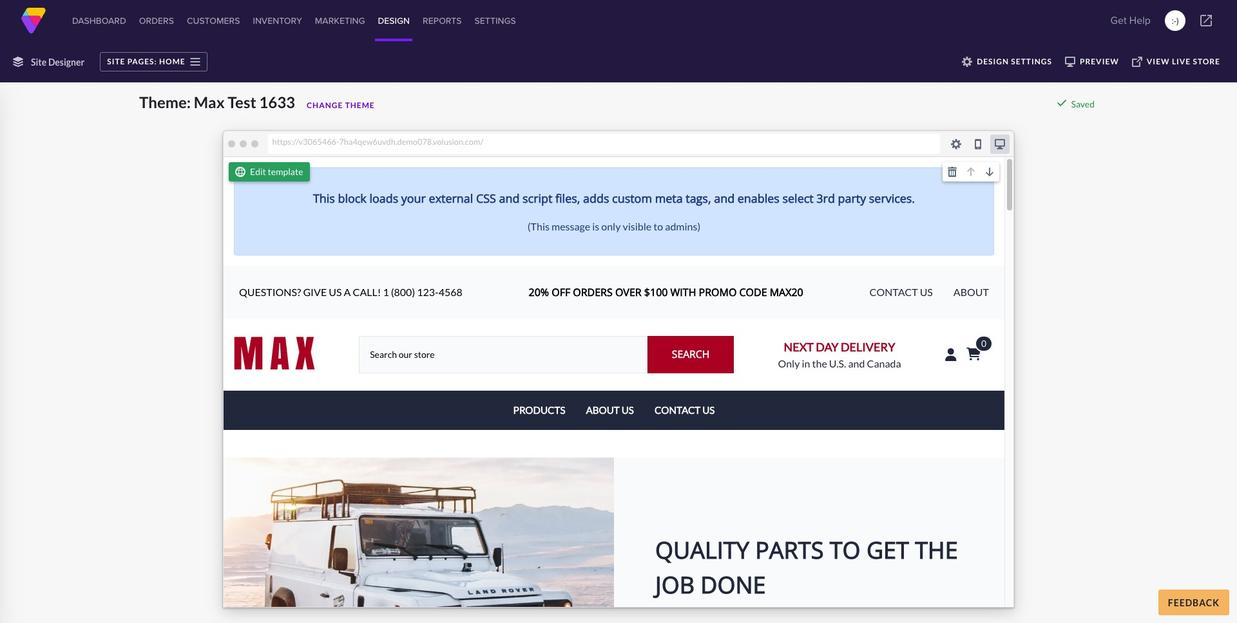 Task type: locate. For each thing, give the bounding box(es) containing it.
help
[[1130, 13, 1151, 28]]

reports button
[[420, 0, 464, 41]]

site left pages:
[[107, 57, 125, 66]]

change
[[307, 101, 343, 110]]

7ha4qew6uvdh.demo078.volusion.com/
[[339, 136, 483, 147]]

customers button
[[184, 0, 243, 41]]

marketing
[[315, 14, 365, 27]]

0 horizontal spatial site
[[31, 56, 47, 67]]

1 horizontal spatial site
[[107, 57, 125, 66]]

site pages: home
[[107, 57, 185, 66]]

view live store button
[[1126, 52, 1227, 72]]

site left designer
[[31, 56, 47, 67]]

:-) link
[[1165, 10, 1186, 31]]

inventory
[[253, 14, 302, 27]]

volusion-logo link
[[21, 8, 46, 34]]

designer
[[48, 56, 85, 67]]

pages:
[[127, 57, 157, 66]]

customers
[[187, 14, 240, 27]]

theme
[[345, 101, 375, 110]]

theme:
[[139, 93, 191, 111]]

preview button
[[1059, 52, 1126, 72]]

marketing button
[[312, 0, 368, 41]]

settings button
[[472, 0, 519, 41]]

test
[[228, 93, 256, 111]]

theme: max test 1633
[[139, 93, 295, 111]]

design settings button
[[956, 52, 1059, 72]]

site inside "button"
[[107, 57, 125, 66]]

site
[[31, 56, 47, 67], [107, 57, 125, 66]]

site for site pages: home
[[107, 57, 125, 66]]

max
[[194, 93, 225, 111]]

site designer
[[31, 56, 85, 67]]

orders
[[139, 14, 174, 27]]

:-)
[[1172, 14, 1179, 27]]



Task type: vqa. For each thing, say whether or not it's contained in the screenshot.
the is
no



Task type: describe. For each thing, give the bounding box(es) containing it.
saved image
[[1057, 98, 1067, 108]]

saved
[[1071, 99, 1095, 110]]

view live store
[[1147, 57, 1221, 66]]

dashboard
[[72, 14, 126, 27]]

settings
[[475, 14, 516, 27]]

dashboard image
[[21, 8, 46, 34]]

design
[[977, 57, 1009, 66]]

)
[[1177, 14, 1179, 27]]

get help link
[[1107, 8, 1155, 34]]

feedback button
[[1159, 590, 1230, 616]]

dashboard link
[[70, 0, 129, 41]]

home
[[159, 57, 185, 66]]

store
[[1193, 57, 1221, 66]]

site for site designer
[[31, 56, 47, 67]]

get help
[[1111, 13, 1151, 28]]

live
[[1172, 57, 1191, 66]]

feedback
[[1168, 598, 1220, 609]]

orders button
[[136, 0, 177, 41]]

design button
[[375, 0, 412, 41]]

settings
[[1011, 57, 1052, 66]]

get
[[1111, 13, 1127, 28]]

inventory button
[[250, 0, 305, 41]]

change theme
[[307, 101, 375, 110]]

https://v3065466-
[[272, 136, 339, 147]]

1633
[[259, 93, 295, 111]]

view
[[1147, 57, 1170, 66]]

reports
[[423, 14, 462, 27]]

https://v3065466-7ha4qew6uvdh.demo078.volusion.com/
[[272, 136, 483, 147]]

:-
[[1172, 14, 1177, 27]]

design settings
[[977, 57, 1052, 66]]

design
[[378, 14, 410, 27]]

site pages: home button
[[100, 52, 207, 72]]

preview
[[1080, 57, 1119, 66]]



